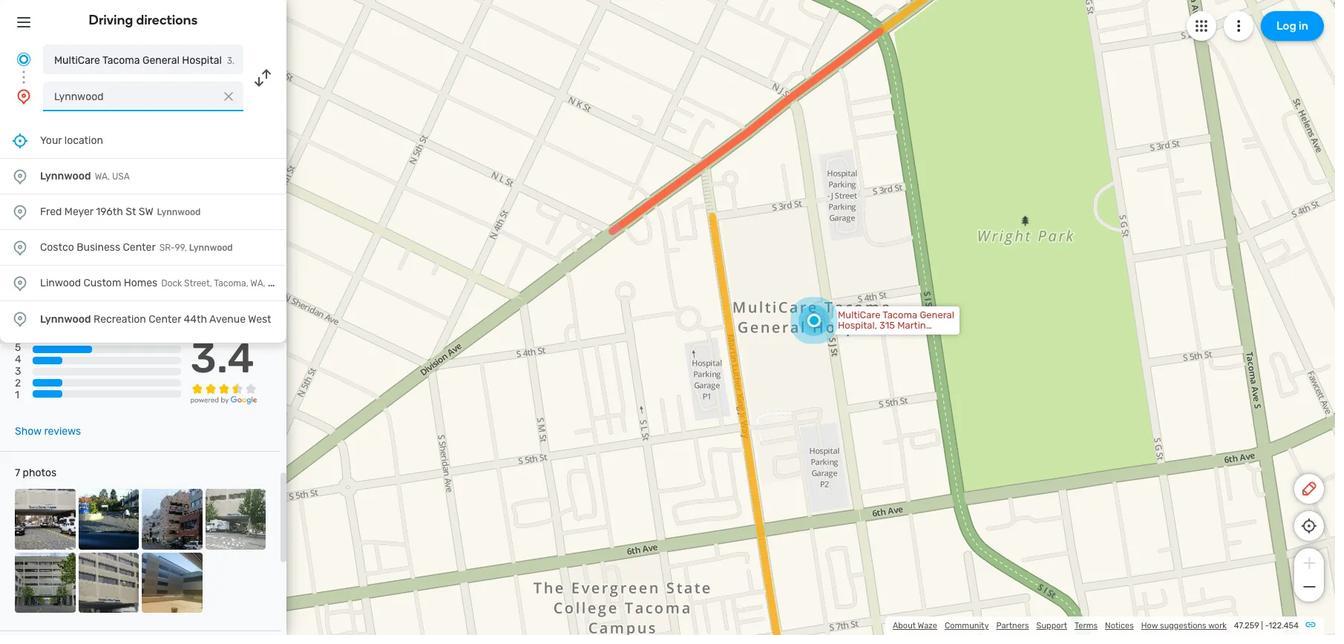 Task type: describe. For each thing, give the bounding box(es) containing it.
image 6 of multicare tacoma general hospital, tacoma image
[[78, 553, 139, 613]]

support link
[[1037, 621, 1067, 631]]

122.454
[[1269, 621, 1299, 631]]

3 option from the top
[[0, 230, 287, 266]]

1 option from the top
[[0, 159, 287, 194]]

image 4 of multicare tacoma general hospital, tacoma image
[[205, 489, 266, 550]]

recenter image
[[11, 132, 29, 150]]

support
[[1037, 621, 1067, 631]]

multicare
[[54, 54, 100, 67]]

image 1 of multicare tacoma general hospital, tacoma image
[[15, 489, 75, 550]]

image 2 of multicare tacoma general hospital, tacoma image
[[78, 489, 139, 550]]

notices
[[1105, 621, 1134, 631]]

directions
[[136, 12, 198, 28]]

about
[[893, 621, 916, 631]]

multicare tacoma general hospital
[[54, 54, 222, 67]]

zoom in image
[[1300, 555, 1319, 572]]

about waze link
[[893, 621, 938, 631]]

-
[[1265, 621, 1269, 631]]

partners link
[[997, 621, 1029, 631]]

image 3 of multicare tacoma general hospital, tacoma image
[[142, 489, 202, 550]]

notices link
[[1105, 621, 1134, 631]]

waze
[[918, 621, 938, 631]]

multicare tacoma general hospital button
[[43, 45, 243, 74]]

tacoma
[[102, 54, 140, 67]]

hospital
[[182, 54, 222, 67]]

pencil image
[[1301, 480, 1318, 498]]

show reviews
[[15, 425, 81, 438]]

5 4 3 2 1
[[15, 342, 21, 402]]

suggestions
[[1160, 621, 1207, 631]]

driving directions
[[89, 12, 198, 28]]

community
[[945, 621, 989, 631]]

terms link
[[1075, 621, 1098, 631]]

partners
[[997, 621, 1029, 631]]

terms
[[1075, 621, 1098, 631]]

current location image
[[15, 50, 33, 68]]

7
[[15, 467, 20, 480]]

show
[[15, 425, 42, 438]]

1
[[15, 389, 19, 402]]



Task type: locate. For each thing, give the bounding box(es) containing it.
2 option from the top
[[0, 194, 287, 230]]

5
[[15, 342, 21, 354]]

list box
[[0, 123, 287, 343]]

5 option from the top
[[0, 301, 287, 337]]

how
[[1142, 621, 1158, 631]]

image 7 of multicare tacoma general hospital, tacoma image
[[142, 553, 202, 613]]

4
[[15, 353, 21, 366]]

image 5 of multicare tacoma general hospital, tacoma image
[[15, 553, 75, 613]]

about waze community partners support terms notices how suggestions work 47.259 | -122.454
[[893, 621, 1299, 631]]

3
[[15, 365, 21, 378]]

how suggestions work link
[[1142, 621, 1227, 631]]

47.259
[[1234, 621, 1260, 631]]

link image
[[1305, 619, 1317, 631]]

general
[[142, 54, 180, 67]]

driving
[[89, 12, 133, 28]]

community link
[[945, 621, 989, 631]]

3.4
[[190, 334, 254, 383]]

4 option from the top
[[0, 266, 287, 301]]

option
[[0, 159, 287, 194], [0, 194, 287, 230], [0, 230, 287, 266], [0, 266, 287, 301], [0, 301, 287, 337]]

reviews
[[44, 425, 81, 438]]

|
[[1262, 621, 1263, 631]]

x image
[[221, 89, 236, 104]]

7 photos
[[15, 467, 56, 480]]

work
[[1209, 621, 1227, 631]]

Choose destination text field
[[43, 82, 243, 111]]

2
[[15, 377, 21, 390]]

photos
[[23, 467, 56, 480]]

zoom out image
[[1300, 578, 1319, 596]]

location image
[[15, 88, 33, 105], [11, 167, 29, 185], [11, 203, 29, 221], [11, 239, 29, 256], [11, 274, 29, 292], [11, 310, 29, 328]]



Task type: vqa. For each thing, say whether or not it's contained in the screenshot.
Show reviews
yes



